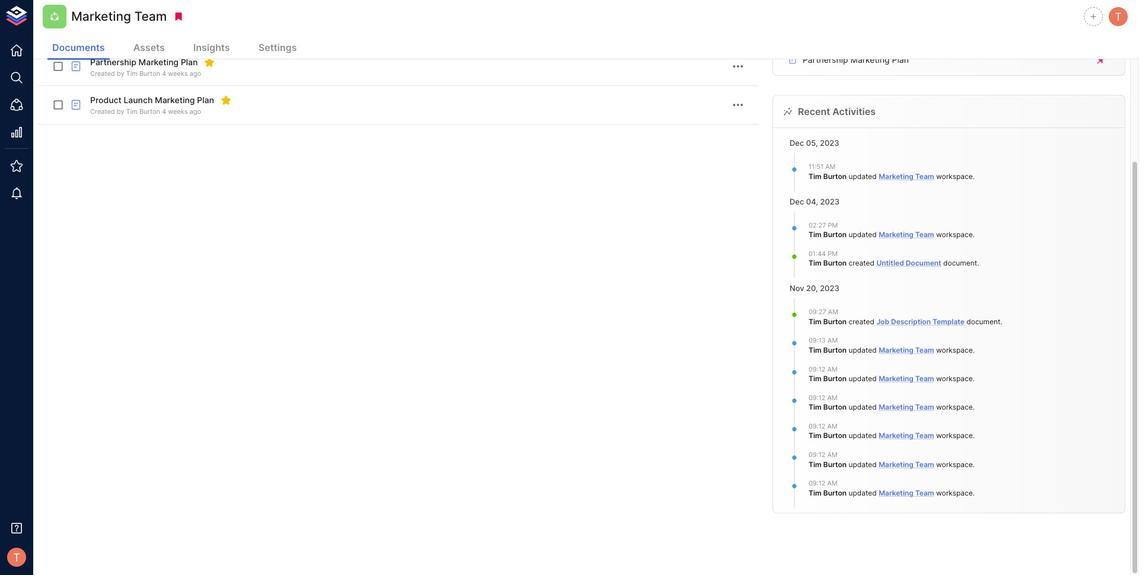 Task type: describe. For each thing, give the bounding box(es) containing it.
0 horizontal spatial partnership
[[90, 57, 136, 67]]

04,
[[806, 197, 818, 206]]

2023 for nov 20, 2023
[[820, 284, 840, 293]]

updated for 4th marketing team link
[[849, 374, 877, 383]]

settings
[[258, 42, 297, 53]]

11:51
[[809, 163, 824, 171]]

workspace inside 02:27 pm tim burton updated marketing team workspace .
[[936, 230, 973, 239]]

product
[[90, 95, 121, 105]]

02:27 pm tim burton updated marketing team workspace .
[[809, 221, 975, 239]]

documents
[[52, 42, 105, 53]]

updated for first marketing team link from the bottom
[[849, 489, 877, 498]]

created for untitled
[[849, 259, 875, 268]]

assets
[[133, 42, 165, 53]]

. inside '09:27 am tim burton created job description template document .'
[[1001, 317, 1003, 326]]

1 vertical spatial t button
[[4, 545, 30, 571]]

marketing team
[[71, 9, 167, 24]]

09:13
[[809, 337, 826, 345]]

burton inside 02:27 pm tim burton updated marketing team workspace .
[[824, 230, 847, 239]]

marketing inside 11:51 am tim burton updated marketing team workspace .
[[879, 172, 914, 181]]

09:13 am tim burton updated marketing team workspace .
[[809, 337, 975, 355]]

4 09:12 from the top
[[809, 451, 826, 459]]

team inside 09:13 am tim burton updated marketing team workspace .
[[916, 346, 934, 355]]

dec 05, 2023
[[790, 138, 840, 148]]

. inside 01:44 pm tim burton created untitled document document .
[[977, 259, 979, 268]]

created for product launch marketing plan
[[90, 108, 115, 116]]

partnership inside button
[[803, 55, 848, 65]]

am inside 11:51 am tim burton updated marketing team workspace .
[[826, 163, 836, 171]]

2 marketing team link from the top
[[879, 230, 934, 239]]

description
[[891, 317, 931, 326]]

document inside 01:44 pm tim burton created untitled document document .
[[944, 259, 977, 268]]

job description template link
[[877, 317, 965, 326]]

11:51 am tim burton updated marketing team workspace .
[[809, 163, 975, 181]]

20,
[[807, 284, 818, 293]]

documents link
[[47, 37, 110, 60]]

insights
[[193, 42, 230, 53]]

5 marketing team link from the top
[[879, 403, 934, 412]]

burton inside '09:27 am tim burton created job description template document .'
[[824, 317, 847, 326]]

1 horizontal spatial t button
[[1107, 5, 1130, 28]]

untitled
[[877, 259, 904, 268]]

recent
[[798, 105, 830, 117]]

template
[[933, 317, 965, 326]]

partnership marketing plan button
[[778, 49, 1120, 70]]

settings link
[[254, 37, 302, 60]]

pm for updated
[[828, 221, 838, 229]]

6 workspace from the top
[[936, 432, 973, 441]]

assets link
[[129, 37, 170, 60]]

05,
[[806, 138, 818, 148]]

. inside 09:13 am tim burton updated marketing team workspace .
[[973, 346, 975, 355]]

2023 for dec 04, 2023
[[820, 197, 840, 206]]

2 09:12 from the top
[[809, 394, 826, 402]]

weeks for plan
[[168, 69, 188, 78]]

by for partnership
[[117, 69, 124, 78]]

marketing inside 09:13 am tim burton updated marketing team workspace .
[[879, 346, 914, 355]]

4 for marketing
[[162, 69, 166, 78]]

tim inside '09:27 am tim burton created job description template document .'
[[809, 317, 822, 326]]

0 horizontal spatial partnership marketing plan
[[90, 57, 198, 67]]

updated for eighth marketing team link from the bottom
[[849, 172, 877, 181]]

by for product
[[117, 108, 124, 116]]

7 workspace from the top
[[936, 460, 973, 469]]

09:12 am tim burton updated marketing team workspace . for second marketing team link from the bottom
[[809, 451, 975, 469]]

marketing inside 02:27 pm tim burton updated marketing team workspace .
[[879, 230, 914, 239]]

partnership marketing plan link
[[787, 54, 1094, 66]]

workspace inside 09:13 am tim burton updated marketing team workspace .
[[936, 346, 973, 355]]

5 09:12 from the top
[[809, 480, 826, 488]]



Task type: vqa. For each thing, say whether or not it's contained in the screenshot.


Task type: locate. For each thing, give the bounding box(es) containing it.
09:12 am tim burton updated marketing team workspace . for 6th marketing team link
[[809, 423, 975, 441]]

1 vertical spatial 4
[[162, 108, 166, 116]]

8 workspace from the top
[[936, 489, 973, 498]]

am
[[826, 163, 836, 171], [828, 308, 839, 316], [828, 337, 838, 345], [828, 365, 838, 374], [828, 394, 838, 402], [828, 423, 838, 431], [828, 451, 838, 459], [828, 480, 838, 488]]

team
[[134, 9, 167, 24], [916, 172, 934, 181], [916, 230, 934, 239], [916, 346, 934, 355], [916, 374, 934, 383], [916, 403, 934, 412], [916, 432, 934, 441], [916, 460, 934, 469], [916, 489, 934, 498]]

1 horizontal spatial partnership marketing plan
[[803, 55, 909, 65]]

marketing inside button
[[851, 55, 890, 65]]

dec 04, 2023
[[790, 197, 840, 206]]

weeks for marketing
[[168, 108, 188, 116]]

dec for dec 04, 2023
[[790, 197, 804, 206]]

1 weeks from the top
[[168, 69, 188, 78]]

0 vertical spatial document
[[944, 259, 977, 268]]

document right document
[[944, 259, 977, 268]]

updated inside 02:27 pm tim burton updated marketing team workspace .
[[849, 230, 877, 239]]

product launch marketing plan
[[90, 95, 214, 105]]

4 09:12 am tim burton updated marketing team workspace . from the top
[[809, 451, 975, 469]]

01:44
[[809, 250, 826, 258]]

6 updated from the top
[[849, 432, 877, 441]]

partnership marketing plan down "assets" on the left of the page
[[90, 57, 198, 67]]

3 updated from the top
[[849, 346, 877, 355]]

created inside '09:27 am tim burton created job description template document .'
[[849, 317, 875, 326]]

7 updated from the top
[[849, 460, 877, 469]]

0 vertical spatial 4
[[162, 69, 166, 78]]

nov 20, 2023
[[790, 284, 840, 293]]

0 vertical spatial 2023
[[820, 138, 840, 148]]

4 for launch
[[162, 108, 166, 116]]

3 09:12 am tim burton updated marketing team workspace . from the top
[[809, 423, 975, 441]]

by
[[117, 69, 124, 78], [117, 108, 124, 116]]

marketing team link
[[879, 172, 934, 181], [879, 230, 934, 239], [879, 346, 934, 355], [879, 374, 934, 383], [879, 403, 934, 412], [879, 432, 934, 441], [879, 460, 934, 469], [879, 489, 934, 498]]

am inside '09:27 am tim burton created job description template document .'
[[828, 308, 839, 316]]

1 created from the top
[[849, 259, 875, 268]]

09:12 am tim burton updated marketing team workspace . for 4th marketing team link
[[809, 365, 975, 383]]

3 workspace from the top
[[936, 346, 973, 355]]

created up product
[[90, 69, 115, 78]]

weeks
[[168, 69, 188, 78], [168, 108, 188, 116]]

09:12
[[809, 365, 826, 374], [809, 394, 826, 402], [809, 423, 826, 431], [809, 451, 826, 459], [809, 480, 826, 488]]

2 created by tim burton 4 weeks ago from the top
[[90, 108, 201, 116]]

insights link
[[189, 37, 235, 60]]

pm inside 01:44 pm tim burton created untitled document document .
[[828, 250, 838, 258]]

partnership
[[803, 55, 848, 65], [90, 57, 136, 67]]

0 vertical spatial weeks
[[168, 69, 188, 78]]

am inside 09:13 am tim burton updated marketing team workspace .
[[828, 337, 838, 345]]

plan inside button
[[892, 55, 909, 65]]

1 vertical spatial weeks
[[168, 108, 188, 116]]

1 vertical spatial created
[[849, 317, 875, 326]]

pm
[[828, 221, 838, 229], [828, 250, 838, 258]]

ago for plan
[[190, 69, 201, 78]]

team inside 02:27 pm tim burton updated marketing team workspace .
[[916, 230, 934, 239]]

launch
[[124, 95, 153, 105]]

updated
[[849, 172, 877, 181], [849, 230, 877, 239], [849, 346, 877, 355], [849, 374, 877, 383], [849, 403, 877, 412], [849, 432, 877, 441], [849, 460, 877, 469], [849, 489, 877, 498]]

tim inside 01:44 pm tim burton created untitled document document .
[[809, 259, 822, 268]]

4 down 'product launch marketing plan'
[[162, 108, 166, 116]]

5 workspace from the top
[[936, 403, 973, 412]]

burton inside 09:13 am tim burton updated marketing team workspace .
[[824, 346, 847, 355]]

2023 right 20,
[[820, 284, 840, 293]]

remove favorite image
[[221, 95, 231, 106]]

document inside '09:27 am tim burton created job description template document .'
[[967, 317, 1001, 326]]

1 vertical spatial pm
[[828, 250, 838, 258]]

dec for dec 05, 2023
[[790, 138, 804, 148]]

untitled document link
[[877, 259, 942, 268]]

nov
[[790, 284, 804, 293]]

01:44 pm tim burton created untitled document document .
[[809, 250, 979, 268]]

partnership marketing plan up "activities"
[[803, 55, 909, 65]]

5 updated from the top
[[849, 403, 877, 412]]

4 updated from the top
[[849, 374, 877, 383]]

0 vertical spatial created
[[849, 259, 875, 268]]

partnership up recent
[[803, 55, 848, 65]]

workspace inside 11:51 am tim burton updated marketing team workspace .
[[936, 172, 973, 181]]

job
[[877, 317, 890, 326]]

tim inside 11:51 am tim burton updated marketing team workspace .
[[809, 172, 822, 181]]

4
[[162, 69, 166, 78], [162, 108, 166, 116]]

plan
[[892, 55, 909, 65], [181, 57, 198, 67], [197, 95, 214, 105]]

0 horizontal spatial t button
[[4, 545, 30, 571]]

1 horizontal spatial t
[[1115, 10, 1122, 23]]

weeks up 'product launch marketing plan'
[[168, 69, 188, 78]]

4 workspace from the top
[[936, 374, 973, 383]]

tim inside 02:27 pm tim burton updated marketing team workspace .
[[809, 230, 822, 239]]

2 updated from the top
[[849, 230, 877, 239]]

1 vertical spatial created
[[90, 108, 115, 116]]

2 workspace from the top
[[936, 230, 973, 239]]

8 marketing team link from the top
[[879, 489, 934, 498]]

2 dec from the top
[[790, 197, 804, 206]]

created by tim burton 4 weeks ago down 'assets' link
[[90, 69, 201, 78]]

2 vertical spatial 2023
[[820, 284, 840, 293]]

5 09:12 am tim burton updated marketing team workspace . from the top
[[809, 480, 975, 498]]

8 updated from the top
[[849, 489, 877, 498]]

.
[[973, 172, 975, 181], [973, 230, 975, 239], [977, 259, 979, 268], [1001, 317, 1003, 326], [973, 346, 975, 355], [973, 374, 975, 383], [973, 403, 975, 412], [973, 432, 975, 441], [973, 460, 975, 469], [973, 489, 975, 498]]

burton
[[139, 69, 160, 78], [139, 108, 160, 116], [824, 172, 847, 181], [824, 230, 847, 239], [824, 259, 847, 268], [824, 317, 847, 326], [824, 346, 847, 355], [824, 374, 847, 383], [824, 403, 847, 412], [824, 432, 847, 441], [824, 460, 847, 469], [824, 489, 847, 498]]

created down product
[[90, 108, 115, 116]]

2 created from the top
[[849, 317, 875, 326]]

1 by from the top
[[117, 69, 124, 78]]

6 marketing team link from the top
[[879, 432, 934, 441]]

created left job
[[849, 317, 875, 326]]

1 horizontal spatial partnership
[[803, 55, 848, 65]]

created by tim burton 4 weeks ago down 'product launch marketing plan'
[[90, 108, 201, 116]]

created by tim burton 4 weeks ago
[[90, 69, 201, 78], [90, 108, 201, 116]]

partnership marketing plan
[[803, 55, 909, 65], [90, 57, 198, 67]]

workspace
[[936, 172, 973, 181], [936, 230, 973, 239], [936, 346, 973, 355], [936, 374, 973, 383], [936, 403, 973, 412], [936, 432, 973, 441], [936, 460, 973, 469], [936, 489, 973, 498]]

dec left 05,
[[790, 138, 804, 148]]

updated for second marketing team link from the bottom
[[849, 460, 877, 469]]

updated for 4th marketing team link from the bottom
[[849, 403, 877, 412]]

created by tim burton 4 weeks ago for marketing
[[90, 69, 201, 78]]

7 marketing team link from the top
[[879, 460, 934, 469]]

. inside 11:51 am tim burton updated marketing team workspace .
[[973, 172, 975, 181]]

1 pm from the top
[[828, 221, 838, 229]]

2 09:12 am tim burton updated marketing team workspace . from the top
[[809, 394, 975, 412]]

pm inside 02:27 pm tim burton updated marketing team workspace .
[[828, 221, 838, 229]]

recent activities
[[798, 105, 876, 117]]

pm right 02:27 at the right top of the page
[[828, 221, 838, 229]]

4 down 'assets' link
[[162, 69, 166, 78]]

marketing
[[71, 9, 131, 24], [851, 55, 890, 65], [139, 57, 179, 67], [155, 95, 195, 105], [879, 172, 914, 181], [879, 230, 914, 239], [879, 346, 914, 355], [879, 374, 914, 383], [879, 403, 914, 412], [879, 432, 914, 441], [879, 460, 914, 469], [879, 489, 914, 498]]

1 vertical spatial by
[[117, 108, 124, 116]]

created
[[90, 69, 115, 78], [90, 108, 115, 116]]

ago down insights link
[[190, 69, 201, 78]]

updated for sixth marketing team link from the bottom
[[849, 346, 877, 355]]

ago
[[190, 69, 201, 78], [190, 108, 201, 116]]

0 vertical spatial by
[[117, 69, 124, 78]]

4 marketing team link from the top
[[879, 374, 934, 383]]

1 vertical spatial created by tim burton 4 weeks ago
[[90, 108, 201, 116]]

1 dec from the top
[[790, 138, 804, 148]]

created for job
[[849, 317, 875, 326]]

2 4 from the top
[[162, 108, 166, 116]]

2 weeks from the top
[[168, 108, 188, 116]]

3 marketing team link from the top
[[879, 346, 934, 355]]

0 vertical spatial pm
[[828, 221, 838, 229]]

0 vertical spatial t button
[[1107, 5, 1130, 28]]

09:12 am tim burton updated marketing team workspace . for first marketing team link from the bottom
[[809, 480, 975, 498]]

dec
[[790, 138, 804, 148], [790, 197, 804, 206]]

2 pm from the top
[[828, 250, 838, 258]]

2023 right 05,
[[820, 138, 840, 148]]

document right template
[[967, 317, 1001, 326]]

09:27
[[809, 308, 826, 316]]

3 09:12 from the top
[[809, 423, 826, 431]]

1 09:12 from the top
[[809, 365, 826, 374]]

. inside 02:27 pm tim burton updated marketing team workspace .
[[973, 230, 975, 239]]

02:27
[[809, 221, 826, 229]]

document
[[944, 259, 977, 268], [967, 317, 1001, 326]]

1 vertical spatial document
[[967, 317, 1001, 326]]

dec left 04,
[[790, 197, 804, 206]]

1 vertical spatial 2023
[[820, 197, 840, 206]]

2 ago from the top
[[190, 108, 201, 116]]

updated for seventh marketing team link from the bottom
[[849, 230, 877, 239]]

document
[[906, 259, 942, 268]]

partnership down documents
[[90, 57, 136, 67]]

created for partnership marketing plan
[[90, 69, 115, 78]]

created inside 01:44 pm tim burton created untitled document document .
[[849, 259, 875, 268]]

0 vertical spatial created by tim burton 4 weeks ago
[[90, 69, 201, 78]]

2 by from the top
[[117, 108, 124, 116]]

created left untitled
[[849, 259, 875, 268]]

1 workspace from the top
[[936, 172, 973, 181]]

2 created from the top
[[90, 108, 115, 116]]

updated for 6th marketing team link
[[849, 432, 877, 441]]

1 marketing team link from the top
[[879, 172, 934, 181]]

burton inside 11:51 am tim burton updated marketing team workspace .
[[824, 172, 847, 181]]

0 vertical spatial ago
[[190, 69, 201, 78]]

2023 for dec 05, 2023
[[820, 138, 840, 148]]

09:12 am tim burton updated marketing team workspace .
[[809, 365, 975, 383], [809, 394, 975, 412], [809, 423, 975, 441], [809, 451, 975, 469], [809, 480, 975, 498]]

by up product
[[117, 69, 124, 78]]

0 horizontal spatial t
[[13, 551, 20, 564]]

pm for created
[[828, 250, 838, 258]]

1 created from the top
[[90, 69, 115, 78]]

remove bookmark image
[[174, 11, 184, 22]]

0 vertical spatial t
[[1115, 10, 1122, 23]]

0 vertical spatial dec
[[790, 138, 804, 148]]

1 vertical spatial dec
[[790, 197, 804, 206]]

burton inside 01:44 pm tim burton created untitled document document .
[[824, 259, 847, 268]]

ago down 'product launch marketing plan'
[[190, 108, 201, 116]]

1 vertical spatial t
[[13, 551, 20, 564]]

t button
[[1107, 5, 1130, 28], [4, 545, 30, 571]]

1 vertical spatial ago
[[190, 108, 201, 116]]

0 vertical spatial created
[[90, 69, 115, 78]]

pm right 01:44
[[828, 250, 838, 258]]

created by tim burton 4 weeks ago for launch
[[90, 108, 201, 116]]

by down product
[[117, 108, 124, 116]]

remove favorite image
[[204, 57, 215, 68]]

t
[[1115, 10, 1122, 23], [13, 551, 20, 564]]

weeks down 'product launch marketing plan'
[[168, 108, 188, 116]]

created
[[849, 259, 875, 268], [849, 317, 875, 326]]

09:12 am tim burton updated marketing team workspace . for 4th marketing team link from the bottom
[[809, 394, 975, 412]]

1 updated from the top
[[849, 172, 877, 181]]

unpin image
[[1096, 55, 1107, 65]]

2023
[[820, 138, 840, 148], [820, 197, 840, 206], [820, 284, 840, 293]]

1 4 from the top
[[162, 69, 166, 78]]

tim inside 09:13 am tim burton updated marketing team workspace .
[[809, 346, 822, 355]]

partnership marketing plan inside button
[[803, 55, 909, 65]]

ago for marketing
[[190, 108, 201, 116]]

1 09:12 am tim burton updated marketing team workspace . from the top
[[809, 365, 975, 383]]

updated inside 11:51 am tim burton updated marketing team workspace .
[[849, 172, 877, 181]]

1 ago from the top
[[190, 69, 201, 78]]

1 created by tim burton 4 weeks ago from the top
[[90, 69, 201, 78]]

09:27 am tim burton created job description template document .
[[809, 308, 1003, 326]]

activities
[[833, 105, 876, 117]]

team inside 11:51 am tim burton updated marketing team workspace .
[[916, 172, 934, 181]]

2023 right 04,
[[820, 197, 840, 206]]

tim
[[126, 69, 138, 78], [126, 108, 138, 116], [809, 172, 822, 181], [809, 230, 822, 239], [809, 259, 822, 268], [809, 317, 822, 326], [809, 346, 822, 355], [809, 374, 822, 383], [809, 403, 822, 412], [809, 432, 822, 441], [809, 460, 822, 469], [809, 489, 822, 498]]

updated inside 09:13 am tim burton updated marketing team workspace .
[[849, 346, 877, 355]]



